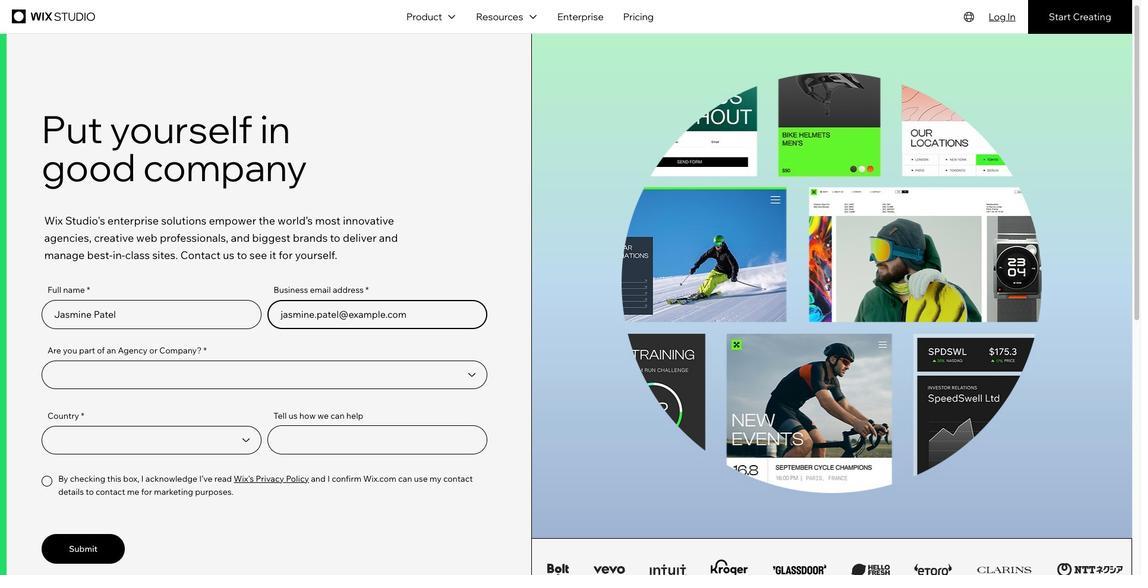Task type: describe. For each thing, give the bounding box(es) containing it.
language selector, english selected image
[[963, 10, 977, 24]]



Task type: locate. For each thing, give the bounding box(es) containing it.
None email field
[[268, 300, 487, 329]]

None text field
[[268, 426, 487, 455]]

logos of wix enterprise customers, including bolt, vevo, intuit, kroger, fijitsu, glassdoor, and many more. element
[[531, 539, 1133, 575]]

None text field
[[42, 300, 261, 329]]

wix logo, homepage image
[[12, 10, 98, 24]]



Task type: vqa. For each thing, say whether or not it's contained in the screenshot.
'Logos of Wix Enterprise customers, including Bolt, Vevo, Intuit, Kroger, Fijitsu, Glassdoor, and many more.' element
yes



